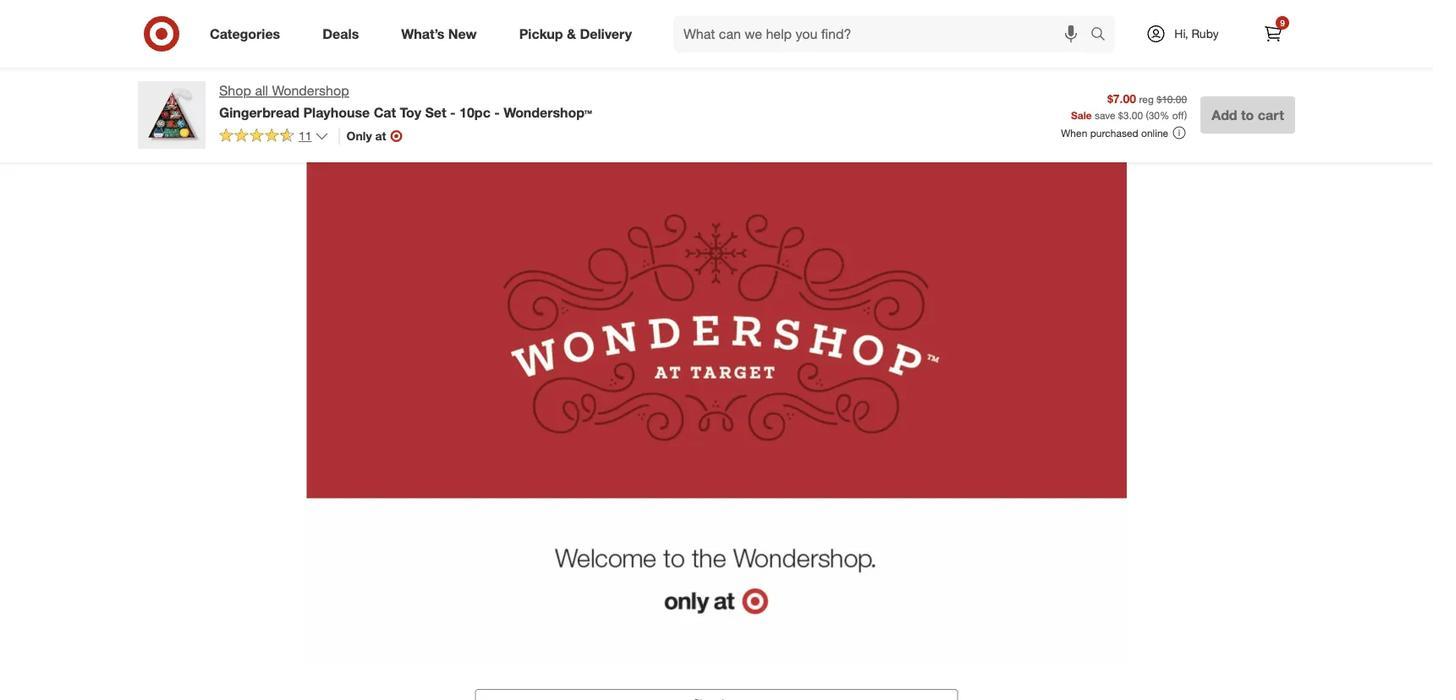 Task type: locate. For each thing, give the bounding box(es) containing it.
wondershop™
[[504, 104, 592, 120]]

add
[[1212, 107, 1238, 123]]

$7.00 reg $10.00 sale save $ 3.00 ( 30 % off )
[[1071, 91, 1188, 121]]

deals link
[[308, 15, 380, 52]]

purchased
[[1091, 127, 1139, 139]]

image of gingerbread playhouse cat toy set - 10pc - wondershop™ image
[[138, 81, 206, 149]]

- right set
[[450, 104, 456, 120]]

new
[[448, 25, 477, 42]]

$10.00
[[1157, 93, 1188, 105]]

only
[[347, 129, 372, 143]]

toy
[[400, 104, 422, 120]]

to
[[1242, 107, 1255, 123]]

search
[[1083, 27, 1124, 44]]

- right 10pc
[[495, 104, 500, 120]]

9 link
[[1255, 15, 1292, 52]]

1 horizontal spatial -
[[495, 104, 500, 120]]

deals
[[323, 25, 359, 42]]

pickup & delivery
[[519, 25, 632, 42]]

-
[[450, 104, 456, 120], [495, 104, 500, 120]]

when purchased online
[[1061, 127, 1169, 139]]

2 - from the left
[[495, 104, 500, 120]]

what's
[[401, 25, 445, 42]]

11 link
[[219, 128, 329, 147]]

hi, ruby
[[1175, 26, 1219, 41]]

set
[[425, 104, 447, 120]]

what's new
[[401, 25, 477, 42]]

0 horizontal spatial -
[[450, 104, 456, 120]]

shop all wondershop gingerbread playhouse cat toy set - 10pc - wondershop™
[[219, 83, 592, 120]]

online
[[1142, 127, 1169, 139]]

11
[[299, 129, 312, 143]]

shop
[[219, 83, 251, 99]]

wondershop
[[272, 83, 349, 99]]

reg
[[1140, 93, 1154, 105]]

add to cart
[[1212, 107, 1285, 123]]

only at
[[347, 129, 386, 143]]



Task type: describe. For each thing, give the bounding box(es) containing it.
cart
[[1258, 107, 1285, 123]]

hi,
[[1175, 26, 1189, 41]]

categories
[[210, 25, 280, 42]]

$
[[1119, 109, 1124, 121]]

1 - from the left
[[450, 104, 456, 120]]

at
[[375, 129, 386, 143]]

playhouse
[[303, 104, 370, 120]]

)
[[1185, 109, 1188, 121]]

what's new link
[[387, 15, 498, 52]]

off
[[1173, 109, 1185, 121]]

30
[[1149, 109, 1160, 121]]

gingerbread
[[219, 104, 300, 120]]

pickup & delivery link
[[505, 15, 653, 52]]

ruby
[[1192, 26, 1219, 41]]

What can we help you find? suggestions appear below search field
[[674, 15, 1095, 52]]

delivery
[[580, 25, 632, 42]]

pickup
[[519, 25, 563, 42]]

when
[[1061, 127, 1088, 139]]

10pc
[[460, 104, 491, 120]]

all
[[255, 83, 268, 99]]

search button
[[1083, 15, 1124, 56]]

cat
[[374, 104, 396, 120]]

(
[[1146, 109, 1149, 121]]

sale
[[1071, 109, 1092, 121]]

categories link
[[196, 15, 301, 52]]

$7.00
[[1108, 91, 1137, 106]]

9
[[1281, 17, 1285, 28]]

3.00
[[1124, 109, 1144, 121]]

save
[[1095, 109, 1116, 121]]

add to cart button
[[1201, 96, 1296, 134]]

%
[[1160, 109, 1170, 121]]

&
[[567, 25, 576, 42]]



Task type: vqa. For each thing, say whether or not it's contained in the screenshot.
Austin within the Only ships with $35 orders Free shipping * * Exclusions Apply. Not available at Austin South Lamar Check nearby stores
no



